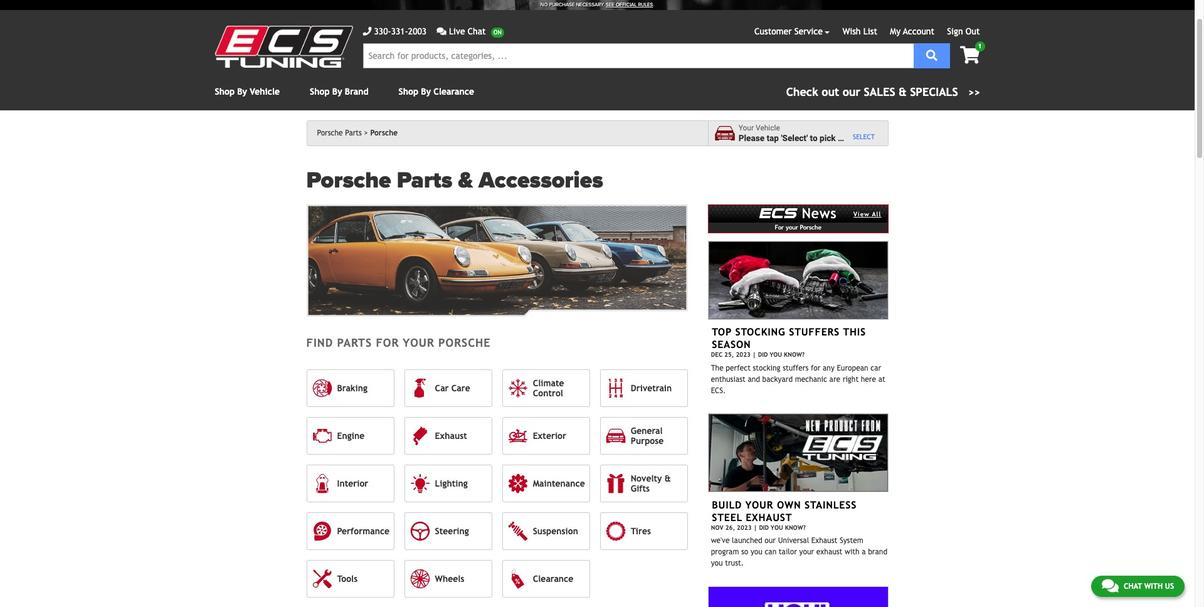 Task type: vqa. For each thing, say whether or not it's contained in the screenshot.
Find Parts for your Porsche's Parts
yes



Task type: locate. For each thing, give the bounding box(es) containing it.
official
[[616, 2, 637, 8]]

& inside the novelty & gifts
[[665, 473, 671, 483]]

330-331-2003
[[374, 26, 427, 36]]

1 horizontal spatial chat
[[1124, 582, 1142, 591]]

did up stocking
[[758, 351, 768, 358]]

comments image for chat
[[1102, 578, 1119, 593]]

perfect
[[726, 364, 751, 372]]

tires link
[[600, 512, 688, 550]]

26,
[[726, 524, 735, 531]]

vehicle down ecs tuning image
[[250, 87, 280, 97]]

1 vertical spatial you
[[771, 524, 783, 531]]

porsche parts & accessories
[[306, 167, 603, 194]]

stuffers
[[783, 364, 809, 372]]

| inside "top stocking stuffers this season dec 25, 2023 | did you know? the perfect stocking stuffers for any european car enthusiast and backyard mechanic are right here at ecs."
[[753, 351, 756, 358]]

comments image for live
[[437, 27, 447, 36]]

by left brand at top
[[332, 87, 342, 97]]

& inside sales & specials "link"
[[899, 85, 907, 98]]

0 vertical spatial did
[[758, 351, 768, 358]]

shop by clearance
[[399, 87, 474, 97]]

|
[[753, 351, 756, 358], [754, 524, 757, 531]]

2023
[[736, 351, 751, 358], [737, 524, 752, 531]]

braking link
[[306, 369, 394, 407]]

0 vertical spatial you
[[770, 351, 782, 358]]

tools
[[337, 574, 358, 584]]

1 horizontal spatial shop
[[310, 87, 330, 97]]

0 horizontal spatial exhaust
[[435, 431, 467, 441]]

porsche up care
[[439, 336, 491, 349]]

system
[[840, 536, 864, 545]]

2 vertical spatial &
[[665, 473, 671, 483]]

2 horizontal spatial by
[[421, 87, 431, 97]]

and
[[748, 375, 760, 384]]

your right for
[[786, 224, 798, 231]]

car care link
[[404, 369, 492, 407]]

0 vertical spatial parts
[[345, 129, 362, 137]]

2 vertical spatial exhaust
[[812, 536, 838, 545]]

novelty & gifts link
[[600, 465, 688, 502]]

parts for find parts for your porsche
[[337, 336, 372, 349]]

account
[[903, 26, 935, 36]]

exhaust up exhaust
[[812, 536, 838, 545]]

1 vertical spatial |
[[754, 524, 757, 531]]

my account link
[[890, 26, 935, 36]]

program
[[711, 548, 739, 556]]

climate control
[[533, 378, 564, 398]]

did
[[758, 351, 768, 358], [759, 524, 769, 531]]

3 shop from the left
[[399, 87, 418, 97]]

0 horizontal spatial for
[[376, 336, 399, 349]]

you
[[770, 351, 782, 358], [771, 524, 783, 531]]

build your own stainless steel exhaust link
[[712, 499, 857, 523]]

did inside build your own stainless steel exhaust nov 26, 2023 | did you know? we've launched our universal exhaust system program so you can tailor your exhaust with a brand you trust.
[[759, 524, 769, 531]]

0 horizontal spatial you
[[711, 559, 723, 568]]

for
[[775, 224, 784, 231]]

comments image left chat with us
[[1102, 578, 1119, 593]]

your up car care link
[[403, 336, 435, 349]]

wish
[[843, 26, 861, 36]]

list
[[864, 26, 878, 36]]

parts
[[345, 129, 362, 137], [397, 167, 453, 194], [337, 336, 372, 349]]

1 horizontal spatial exhaust
[[746, 512, 792, 523]]

0 horizontal spatial shop
[[215, 87, 235, 97]]

1 horizontal spatial a
[[862, 548, 866, 556]]

1 vertical spatial parts
[[397, 167, 453, 194]]

0 horizontal spatial with
[[845, 548, 860, 556]]

free liqui moly jectron - fuel additives image
[[708, 586, 888, 607]]

comments image
[[437, 27, 447, 36], [1102, 578, 1119, 593]]

shop for shop by clearance
[[399, 87, 418, 97]]

parts for porsche parts & accessories
[[397, 167, 453, 194]]

stocking
[[735, 326, 786, 338]]

ecs.
[[711, 386, 726, 395]]

0 vertical spatial exhaust
[[435, 431, 467, 441]]

your inside build your own stainless steel exhaust nov 26, 2023 | did you know? we've launched our universal exhaust system program so you can tailor your exhaust with a brand you trust.
[[799, 548, 814, 556]]

1 vertical spatial 2023
[[737, 524, 752, 531]]

0 vertical spatial your
[[739, 124, 754, 132]]

& for sales
[[899, 85, 907, 98]]

a left brand
[[862, 548, 866, 556]]

0 vertical spatial comments image
[[437, 27, 447, 36]]

1 horizontal spatial &
[[665, 473, 671, 483]]

0 vertical spatial &
[[899, 85, 907, 98]]

2023 right 25,
[[736, 351, 751, 358]]

0 vertical spatial know?
[[784, 351, 805, 358]]

1 horizontal spatial clearance
[[533, 574, 574, 584]]

2 horizontal spatial shop
[[399, 87, 418, 97]]

us
[[1165, 582, 1174, 591]]

porsche down porsche parts link
[[306, 167, 391, 194]]

shop
[[215, 87, 235, 97], [310, 87, 330, 97], [399, 87, 418, 97]]

1 horizontal spatial for
[[811, 364, 821, 372]]

by down 2003
[[421, 87, 431, 97]]

live chat link
[[437, 25, 504, 38]]

general purpose link
[[600, 417, 688, 455]]

build
[[712, 499, 742, 511]]

sales
[[864, 85, 895, 98]]

did inside "top stocking stuffers this season dec 25, 2023 | did you know? the perfect stocking stuffers for any european car enthusiast and backyard mechanic are right here at ecs."
[[758, 351, 768, 358]]

| inside build your own stainless steel exhaust nov 26, 2023 | did you know? we've launched our universal exhaust system program so you can tailor your exhaust with a brand you trust.
[[754, 524, 757, 531]]

2 vertical spatial parts
[[337, 336, 372, 349]]

top stocking stuffers this season link
[[712, 326, 866, 351]]

did up our
[[759, 524, 769, 531]]

your left "own"
[[746, 499, 774, 511]]

1 vertical spatial with
[[1144, 582, 1163, 591]]

this
[[843, 326, 866, 338]]

nov
[[711, 524, 724, 531]]

your up please at the right top
[[739, 124, 754, 132]]

2 horizontal spatial &
[[899, 85, 907, 98]]

you down the program
[[711, 559, 723, 568]]

2023 up "launched"
[[737, 524, 752, 531]]

1 by from the left
[[237, 87, 247, 97]]

a right pick
[[838, 133, 843, 143]]

view all
[[854, 211, 882, 218]]

service
[[794, 26, 823, 36]]

0 horizontal spatial &
[[458, 167, 473, 194]]

clearance down 'suspension'
[[533, 574, 574, 584]]

chat right live
[[468, 26, 486, 36]]

| up "launched"
[[754, 524, 757, 531]]

1 shop from the left
[[215, 87, 235, 97]]

stocking
[[753, 364, 781, 372]]

0 vertical spatial a
[[838, 133, 843, 143]]

stainless
[[805, 499, 857, 511]]

0 vertical spatial chat
[[468, 26, 486, 36]]

launched
[[732, 536, 763, 545]]

right
[[843, 375, 859, 384]]

1 vertical spatial your
[[746, 499, 774, 511]]

3 by from the left
[[421, 87, 431, 97]]

maintenance
[[533, 478, 585, 489]]

all
[[872, 211, 882, 218]]

0 horizontal spatial comments image
[[437, 27, 447, 36]]

1 vertical spatial you
[[711, 559, 723, 568]]

we've
[[711, 536, 730, 545]]

exhaust up our
[[746, 512, 792, 523]]

&
[[899, 85, 907, 98], [458, 167, 473, 194], [665, 473, 671, 483]]

comments image inside "live chat" link
[[437, 27, 447, 36]]

control
[[533, 388, 563, 398]]

by down ecs tuning image
[[237, 87, 247, 97]]

know? up universal
[[785, 524, 806, 531]]

0 vertical spatial vehicle
[[250, 87, 280, 97]]

know?
[[784, 351, 805, 358], [785, 524, 806, 531]]

out
[[966, 26, 980, 36]]

2 horizontal spatial your
[[799, 548, 814, 556]]

a inside your vehicle please tap 'select' to pick a vehicle
[[838, 133, 843, 143]]

vehicle
[[250, 87, 280, 97], [756, 124, 780, 132]]

1 horizontal spatial by
[[332, 87, 342, 97]]

you up our
[[771, 524, 783, 531]]

1 vertical spatial know?
[[785, 524, 806, 531]]

1 horizontal spatial with
[[1144, 582, 1163, 591]]

0 vertical spatial for
[[376, 336, 399, 349]]

'select'
[[781, 133, 808, 143]]

for up braking link
[[376, 336, 399, 349]]

0 vertical spatial |
[[753, 351, 756, 358]]

exterior
[[533, 431, 566, 441]]

shop for shop by brand
[[310, 87, 330, 97]]

tap
[[767, 133, 779, 143]]

1 horizontal spatial vehicle
[[756, 124, 780, 132]]

brand
[[345, 87, 369, 97]]

2 shop from the left
[[310, 87, 330, 97]]

you up stocking
[[770, 351, 782, 358]]

comments image inside the chat with us "link"
[[1102, 578, 1119, 593]]

with left 'us'
[[1144, 582, 1163, 591]]

build your own stainless steel exhaust image
[[708, 414, 888, 492]]

0 vertical spatial you
[[751, 548, 763, 556]]

exhaust up lighting
[[435, 431, 467, 441]]

comments image left live
[[437, 27, 447, 36]]

parts for porsche parts
[[345, 129, 362, 137]]

chat
[[468, 26, 486, 36], [1124, 582, 1142, 591]]

1 vertical spatial for
[[811, 364, 821, 372]]

0 vertical spatial 2023
[[736, 351, 751, 358]]

1 vertical spatial vehicle
[[756, 124, 780, 132]]

1 vertical spatial did
[[759, 524, 769, 531]]

exhaust
[[435, 431, 467, 441], [746, 512, 792, 523], [812, 536, 838, 545]]

1 vertical spatial a
[[862, 548, 866, 556]]

car
[[435, 383, 449, 393]]

0 horizontal spatial a
[[838, 133, 843, 143]]

1 vertical spatial exhaust
[[746, 512, 792, 523]]

clearance down live
[[434, 87, 474, 97]]

1 vertical spatial comments image
[[1102, 578, 1119, 593]]

can
[[765, 548, 777, 556]]

0 vertical spatial clearance
[[434, 87, 474, 97]]

1 horizontal spatial you
[[751, 548, 763, 556]]

| up stocking
[[753, 351, 756, 358]]

2 vertical spatial your
[[799, 548, 814, 556]]

vehicle up "tap"
[[756, 124, 780, 132]]

0 vertical spatial with
[[845, 548, 860, 556]]

my
[[890, 26, 901, 36]]

porsche down shop by brand link
[[317, 129, 343, 137]]

1 vertical spatial chat
[[1124, 582, 1142, 591]]

0 horizontal spatial chat
[[468, 26, 486, 36]]

for
[[376, 336, 399, 349], [811, 364, 821, 372]]

0 vertical spatial your
[[786, 224, 798, 231]]

with down system
[[845, 548, 860, 556]]

your
[[786, 224, 798, 231], [403, 336, 435, 349], [799, 548, 814, 556]]

for up mechanic
[[811, 364, 821, 372]]

at
[[879, 375, 886, 384]]

know? up "stuffers"
[[784, 351, 805, 358]]

your down universal
[[799, 548, 814, 556]]

1 vertical spatial clearance
[[533, 574, 574, 584]]

sales & specials
[[864, 85, 958, 98]]

0 horizontal spatial by
[[237, 87, 247, 97]]

general
[[631, 426, 663, 436]]

shop by brand
[[310, 87, 369, 97]]

2 by from the left
[[332, 87, 342, 97]]

1 vertical spatial &
[[458, 167, 473, 194]]

porsche right porsche parts link
[[370, 129, 398, 137]]

you right so
[[751, 548, 763, 556]]

top
[[712, 326, 732, 338]]

with inside "link"
[[1144, 582, 1163, 591]]

chat left 'us'
[[1124, 582, 1142, 591]]

backyard
[[762, 375, 793, 384]]

please
[[739, 133, 765, 143]]

no purchase necessary. see official rules .
[[541, 2, 654, 8]]

1 vertical spatial your
[[403, 336, 435, 349]]

by for vehicle
[[237, 87, 247, 97]]

1 horizontal spatial comments image
[[1102, 578, 1119, 593]]

so
[[741, 548, 748, 556]]

.
[[653, 2, 654, 8]]



Task type: describe. For each thing, give the bounding box(es) containing it.
1
[[978, 43, 982, 50]]

chat with us link
[[1091, 576, 1185, 597]]

shop by clearance link
[[399, 87, 474, 97]]

tires
[[631, 526, 651, 536]]

customer service
[[755, 26, 823, 36]]

your vehicle please tap 'select' to pick a vehicle
[[739, 124, 872, 143]]

lighting link
[[404, 465, 492, 502]]

drivetrain
[[631, 383, 672, 393]]

suspension link
[[502, 512, 590, 550]]

exhaust link
[[404, 417, 492, 455]]

car
[[871, 364, 881, 372]]

live chat
[[449, 26, 486, 36]]

novelty
[[631, 473, 662, 483]]

with inside build your own stainless steel exhaust nov 26, 2023 | did you know? we've launched our universal exhaust system program so you can tailor your exhaust with a brand you trust.
[[845, 548, 860, 556]]

0 horizontal spatial vehicle
[[250, 87, 280, 97]]

2023 inside "top stocking stuffers this season dec 25, 2023 | did you know? the perfect stocking stuffers for any european car enthusiast and backyard mechanic are right here at ecs."
[[736, 351, 751, 358]]

porsche for porsche
[[370, 129, 398, 137]]

wheels link
[[404, 560, 492, 598]]

shop by vehicle
[[215, 87, 280, 97]]

clearance link
[[502, 560, 590, 598]]

view
[[854, 211, 870, 218]]

top stocking stuffers this season image
[[708, 241, 888, 320]]

vehicle inside your vehicle please tap 'select' to pick a vehicle
[[756, 124, 780, 132]]

drivetrain link
[[600, 369, 688, 407]]

2023 inside build your own stainless steel exhaust nov 26, 2023 | did you know? we've launched our universal exhaust system program so you can tailor your exhaust with a brand you trust.
[[737, 524, 752, 531]]

porsche banner image image
[[306, 204, 688, 317]]

shop by vehicle link
[[215, 87, 280, 97]]

shopping cart image
[[960, 46, 980, 64]]

dec
[[711, 351, 723, 358]]

here
[[861, 375, 876, 384]]

no
[[541, 2, 548, 8]]

shop by brand link
[[310, 87, 369, 97]]

european
[[837, 364, 868, 372]]

steel
[[712, 512, 743, 523]]

select link
[[853, 133, 875, 141]]

2 horizontal spatial exhaust
[[812, 536, 838, 545]]

novelty & gifts
[[631, 473, 671, 494]]

suspension
[[533, 526, 578, 536]]

you inside "top stocking stuffers this season dec 25, 2023 | did you know? the perfect stocking stuffers for any european car enthusiast and backyard mechanic are right here at ecs."
[[770, 351, 782, 358]]

care
[[451, 383, 470, 393]]

select
[[853, 133, 875, 140]]

wish list
[[843, 26, 878, 36]]

purpose
[[631, 436, 664, 446]]

ecs
[[760, 203, 797, 221]]

& for novelty
[[665, 473, 671, 483]]

shop for shop by vehicle
[[215, 87, 235, 97]]

know? inside "top stocking stuffers this season dec 25, 2023 | did you know? the perfect stocking stuffers for any european car enthusiast and backyard mechanic are right here at ecs."
[[784, 351, 805, 358]]

interior link
[[306, 465, 394, 502]]

engine
[[337, 431, 365, 441]]

phone image
[[363, 27, 372, 36]]

customer service button
[[755, 25, 830, 38]]

a inside build your own stainless steel exhaust nov 26, 2023 | did you know? we've launched our universal exhaust system program so you can tailor your exhaust with a brand you trust.
[[862, 548, 866, 556]]

2003
[[408, 26, 427, 36]]

porsche for porsche parts & accessories
[[306, 167, 391, 194]]

porsche down news
[[800, 224, 822, 231]]

0 horizontal spatial clearance
[[434, 87, 474, 97]]

stuffers
[[789, 326, 840, 338]]

0 horizontal spatial your
[[403, 336, 435, 349]]

find parts for your porsche
[[306, 336, 491, 349]]

your inside build your own stainless steel exhaust nov 26, 2023 | did you know? we've launched our universal exhaust system program so you can tailor your exhaust with a brand you trust.
[[746, 499, 774, 511]]

chat with us
[[1124, 582, 1174, 591]]

chat inside "link"
[[1124, 582, 1142, 591]]

tools link
[[306, 560, 394, 598]]

by for brand
[[332, 87, 342, 97]]

steering link
[[404, 512, 492, 550]]

brand
[[868, 548, 888, 556]]

customer
[[755, 26, 792, 36]]

know? inside build your own stainless steel exhaust nov 26, 2023 | did you know? we've launched our universal exhaust system program so you can tailor your exhaust with a brand you trust.
[[785, 524, 806, 531]]

news
[[802, 205, 837, 221]]

top stocking stuffers this season dec 25, 2023 | did you know? the perfect stocking stuffers for any european car enthusiast and backyard mechanic are right here at ecs.
[[711, 326, 886, 395]]

season
[[712, 339, 751, 351]]

you inside build your own stainless steel exhaust nov 26, 2023 | did you know? we've launched our universal exhaust system program so you can tailor your exhaust with a brand you trust.
[[771, 524, 783, 531]]

your inside your vehicle please tap 'select' to pick a vehicle
[[739, 124, 754, 132]]

330-331-2003 link
[[363, 25, 427, 38]]

maintenance link
[[502, 465, 590, 502]]

rules
[[638, 2, 653, 8]]

braking
[[337, 383, 368, 393]]

are
[[830, 375, 841, 384]]

car care
[[435, 383, 470, 393]]

climate control link
[[502, 369, 590, 407]]

wish list link
[[843, 26, 878, 36]]

exhaust
[[817, 548, 843, 556]]

search image
[[926, 49, 938, 61]]

1 link
[[950, 41, 985, 65]]

accessories
[[479, 167, 603, 194]]

universal
[[778, 536, 809, 545]]

mechanic
[[795, 375, 827, 384]]

general purpose
[[631, 426, 664, 446]]

by for clearance
[[421, 87, 431, 97]]

for inside "top stocking stuffers this season dec 25, 2023 | did you know? the perfect stocking stuffers for any european car enthusiast and backyard mechanic are right here at ecs."
[[811, 364, 821, 372]]

sign out link
[[947, 26, 980, 36]]

1 horizontal spatial your
[[786, 224, 798, 231]]

porsche for porsche parts
[[317, 129, 343, 137]]

ecs tuning image
[[215, 26, 353, 68]]

own
[[777, 499, 801, 511]]

for your porsche
[[775, 224, 822, 231]]

sales & specials link
[[786, 83, 980, 100]]

see
[[606, 2, 615, 8]]

tailor
[[779, 548, 797, 556]]

Search text field
[[363, 43, 914, 68]]

enthusiast
[[711, 375, 746, 384]]

sign out
[[947, 26, 980, 36]]



